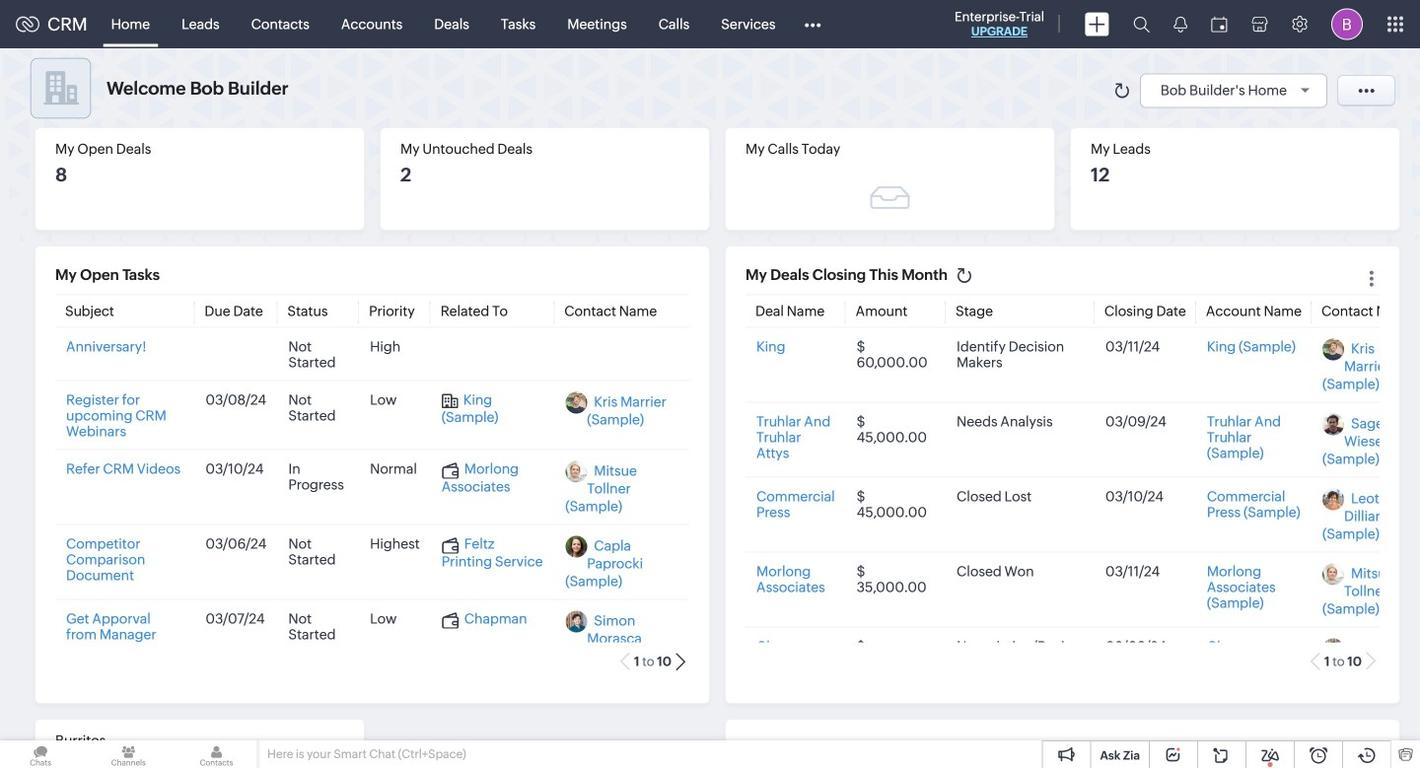 Task type: vqa. For each thing, say whether or not it's contained in the screenshot.
EXPORT link
no



Task type: locate. For each thing, give the bounding box(es) containing it.
contacts image
[[176, 741, 257, 768]]

chats image
[[0, 741, 81, 768]]

Other Modules field
[[791, 8, 834, 40]]

search element
[[1121, 0, 1162, 48]]

create menu element
[[1073, 0, 1121, 48]]

signals image
[[1174, 16, 1187, 33]]

search image
[[1133, 16, 1150, 33]]

create menu image
[[1085, 12, 1109, 36]]

profile image
[[1331, 8, 1363, 40]]

logo image
[[16, 16, 39, 32]]

channels image
[[88, 741, 169, 768]]

calendar image
[[1211, 16, 1228, 32]]



Task type: describe. For each thing, give the bounding box(es) containing it.
profile element
[[1320, 0, 1375, 48]]

signals element
[[1162, 0, 1199, 48]]



